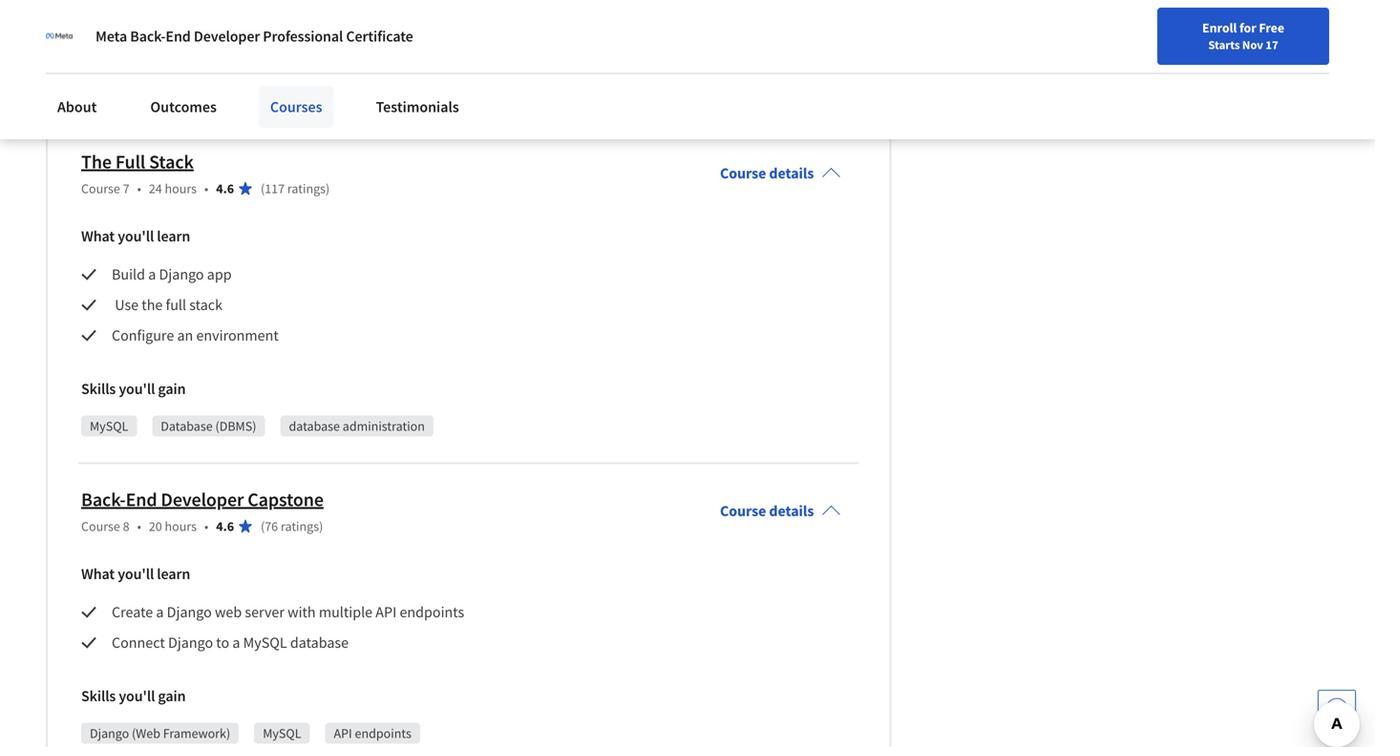 Task type: locate. For each thing, give the bounding box(es) containing it.
course details button for the full stack
[[705, 137, 856, 210]]

skills you'll gain up (web
[[81, 687, 186, 706]]

help center image
[[1326, 698, 1349, 721]]

0 horizontal spatial end
[[126, 488, 157, 512]]

1 vertical spatial course details
[[720, 502, 814, 521]]

connect django to a mysql database
[[112, 634, 352, 653]]

1 course details from the top
[[720, 164, 814, 183]]

1 vertical spatial what you'll learn
[[81, 565, 190, 584]]

for
[[1240, 19, 1257, 36]]

an
[[177, 326, 193, 345]]

( down capstone
[[261, 518, 265, 535]]

1 vertical spatial learn
[[157, 565, 190, 584]]

the full stack link
[[81, 150, 194, 174]]

2 4.6 from the top
[[216, 518, 234, 535]]

a for stack
[[148, 265, 156, 284]]

1 vertical spatial details
[[769, 502, 814, 521]]

0 vertical spatial database
[[289, 418, 340, 435]]

course
[[720, 164, 766, 183], [81, 180, 120, 197], [720, 502, 766, 521], [81, 518, 120, 535]]

2 course details from the top
[[720, 502, 814, 521]]

0 vertical spatial 4.6
[[216, 180, 234, 197]]

1 vertical spatial course details button
[[705, 475, 856, 548]]

1 vertical spatial what
[[81, 565, 115, 584]]

1 horizontal spatial end
[[166, 27, 191, 46]]

0 vertical spatial end
[[166, 27, 191, 46]]

gain for developer
[[158, 687, 186, 706]]

0 vertical spatial skills you'll gain
[[81, 380, 186, 399]]

learn down 20
[[157, 565, 190, 584]]

end right meta
[[166, 27, 191, 46]]

course 7 • 24 hours •
[[81, 180, 209, 197]]

4.6 left '117'
[[216, 180, 234, 197]]

) right '117'
[[326, 180, 330, 197]]

2 details from the top
[[769, 502, 814, 521]]

ratings right '117'
[[287, 180, 326, 197]]

django up full
[[159, 265, 204, 284]]

full
[[166, 296, 186, 315]]

2 hours from the top
[[165, 518, 197, 535]]

outcomes link
[[139, 86, 228, 128]]

details for the full stack
[[769, 164, 814, 183]]

testimonials
[[376, 97, 459, 117]]

0 horizontal spatial api
[[334, 725, 352, 743]]

app
[[207, 265, 232, 284]]

0 vertical spatial course details button
[[705, 137, 856, 210]]

end up 'course 8 • 20 hours •' on the bottom
[[126, 488, 157, 512]]

2 vertical spatial gain
[[158, 687, 186, 706]]

3 gain from the top
[[158, 687, 186, 706]]

back- up 8
[[81, 488, 126, 512]]

4.6
[[216, 180, 234, 197], [216, 518, 234, 535]]

a right "to"
[[232, 634, 240, 653]]

1 hours from the top
[[165, 180, 197, 197]]

developer up 20
[[161, 488, 244, 512]]

1 vertical spatial endpoints
[[355, 725, 411, 743]]

2 vertical spatial skills
[[81, 687, 116, 706]]

0 vertical spatial learn
[[157, 227, 190, 246]]

learn for stack
[[157, 227, 190, 246]]

course details button
[[705, 137, 856, 210], [705, 475, 856, 548]]

1 skills you'll gain from the top
[[81, 380, 186, 399]]

0 vertical spatial ratings
[[287, 180, 326, 197]]

1 vertical spatial a
[[156, 603, 164, 622]]

1 ( from the top
[[261, 180, 265, 197]]

(
[[261, 180, 265, 197], [261, 518, 265, 535]]

1 details from the top
[[769, 164, 814, 183]]

developer
[[194, 27, 260, 46], [161, 488, 244, 512]]

1 skills from the top
[[81, 41, 116, 61]]

database
[[289, 418, 340, 435], [290, 634, 349, 653]]

skills you'll gain
[[81, 380, 186, 399], [81, 687, 186, 706]]

1 vertical spatial (
[[261, 518, 265, 535]]

skills right meta image
[[81, 41, 116, 61]]

you'll up outcomes link
[[119, 41, 155, 61]]

hours right 20
[[165, 518, 197, 535]]

gain up django (web framework)
[[158, 687, 186, 706]]

0 vertical spatial )
[[326, 180, 330, 197]]

skills down configure
[[81, 380, 116, 399]]

1 vertical spatial api
[[334, 725, 352, 743]]

1 vertical spatial end
[[126, 488, 157, 512]]

1 vertical spatial )
[[319, 518, 323, 535]]

0 horizontal spatial back-
[[81, 488, 126, 512]]

enroll for free starts nov 17
[[1203, 19, 1285, 53]]

ratings for the full stack
[[287, 180, 326, 197]]

you'll
[[119, 41, 155, 61], [118, 227, 154, 246], [119, 380, 155, 399], [118, 565, 154, 584], [119, 687, 155, 706]]

authentication
[[183, 80, 266, 97]]

django (web framework)
[[90, 725, 230, 743]]

17
[[1266, 37, 1279, 53]]

a right create
[[156, 603, 164, 622]]

learn
[[157, 227, 190, 246], [157, 565, 190, 584]]

about
[[57, 97, 97, 117]]

a right build
[[148, 265, 156, 284]]

1 vertical spatial skills
[[81, 380, 116, 399]]

and
[[268, 80, 290, 97]]

skills down connect
[[81, 687, 116, 706]]

skills
[[81, 41, 116, 61], [81, 380, 116, 399], [81, 687, 116, 706]]

1 horizontal spatial )
[[326, 180, 330, 197]]

the
[[142, 296, 163, 315]]

1 what you'll learn from the top
[[81, 227, 190, 246]]

full
[[115, 150, 145, 174]]

skills for back-
[[81, 687, 116, 706]]

coursera image
[[23, 16, 144, 46]]

gain up outcomes link
[[158, 41, 186, 61]]

0 vertical spatial skills
[[81, 41, 116, 61]]

free
[[1259, 19, 1285, 36]]

what you'll learn
[[81, 227, 190, 246], [81, 565, 190, 584]]

1 course details button from the top
[[705, 137, 856, 210]]

meta image
[[46, 23, 73, 50]]

2 skills from the top
[[81, 380, 116, 399]]

course details for back-end developer capstone
[[720, 502, 814, 521]]

2 what you'll learn from the top
[[81, 565, 190, 584]]

end
[[166, 27, 191, 46], [126, 488, 157, 512]]

1 vertical spatial developer
[[161, 488, 244, 512]]

mysql
[[90, 418, 128, 435], [243, 634, 287, 653], [263, 725, 301, 743]]

certificate
[[346, 27, 413, 46]]

learn up build a django app
[[157, 227, 190, 246]]

1 gain from the top
[[158, 41, 186, 61]]

ratings right 76
[[281, 518, 319, 535]]

1 vertical spatial 4.6
[[216, 518, 234, 535]]

None search field
[[272, 12, 587, 50]]

1 vertical spatial ratings
[[281, 518, 319, 535]]

mysql down the server
[[243, 634, 287, 653]]

stack
[[189, 296, 223, 315]]

stack
[[149, 150, 194, 174]]

what you'll learn for end
[[81, 565, 190, 584]]

gain inside skills you'll gain authentication and authorization
[[158, 41, 186, 61]]

• right 24
[[204, 180, 209, 197]]

course details for the full stack
[[720, 164, 814, 183]]

2 learn from the top
[[157, 565, 190, 584]]

0 horizontal spatial )
[[319, 518, 323, 535]]

mysql left database
[[90, 418, 128, 435]]

professional
[[263, 27, 343, 46]]

courses link
[[259, 86, 334, 128]]

) down capstone
[[319, 518, 323, 535]]

1 vertical spatial gain
[[158, 380, 186, 399]]

ratings
[[287, 180, 326, 197], [281, 518, 319, 535]]

gain up database
[[158, 380, 186, 399]]

details for back-end developer capstone
[[769, 502, 814, 521]]

0 vertical spatial what you'll learn
[[81, 227, 190, 246]]

hours right 24
[[165, 180, 197, 197]]

0 vertical spatial mysql
[[90, 418, 128, 435]]

) for the full stack
[[326, 180, 330, 197]]

1 vertical spatial skills you'll gain
[[81, 687, 186, 706]]

1 learn from the top
[[157, 227, 190, 246]]

what you'll learn up build
[[81, 227, 190, 246]]

gain for stack
[[158, 380, 186, 399]]

0 vertical spatial course details
[[720, 164, 814, 183]]

hours for stack
[[165, 180, 197, 197]]

•
[[137, 180, 141, 197], [204, 180, 209, 197], [137, 518, 141, 535], [204, 518, 209, 535]]

database down with
[[290, 634, 349, 653]]

environment
[[196, 326, 279, 345]]

back- right meta
[[130, 27, 166, 46]]

what you'll learn up create
[[81, 565, 190, 584]]

1 what from the top
[[81, 227, 115, 246]]

)
[[326, 180, 330, 197], [319, 518, 323, 535]]

4.6 down back-end developer capstone
[[216, 518, 234, 535]]

courses
[[270, 97, 322, 117]]

mysql right framework) on the bottom
[[263, 725, 301, 743]]

django
[[159, 265, 204, 284], [167, 603, 212, 622], [168, 634, 213, 653], [90, 725, 129, 743]]

3 skills from the top
[[81, 687, 116, 706]]

4.6 for developer
[[216, 518, 234, 535]]

0 vertical spatial what
[[81, 227, 115, 246]]

what for back-
[[81, 565, 115, 584]]

hours
[[165, 180, 197, 197], [165, 518, 197, 535]]

76
[[265, 518, 278, 535]]

connect
[[112, 634, 165, 653]]

what up create
[[81, 565, 115, 584]]

7
[[123, 180, 129, 197]]

( for stack
[[261, 180, 265, 197]]

details
[[769, 164, 814, 183], [769, 502, 814, 521]]

0 vertical spatial gain
[[158, 41, 186, 61]]

1 vertical spatial hours
[[165, 518, 197, 535]]

database left administration
[[289, 418, 340, 435]]

a
[[148, 265, 156, 284], [156, 603, 164, 622], [232, 634, 240, 653]]

2 vertical spatial mysql
[[263, 725, 301, 743]]

developer up authentication
[[194, 27, 260, 46]]

2 course details button from the top
[[705, 475, 856, 548]]

back-
[[130, 27, 166, 46], [81, 488, 126, 512]]

( down courses 'link'
[[261, 180, 265, 197]]

0 vertical spatial (
[[261, 180, 265, 197]]

course details
[[720, 164, 814, 183], [720, 502, 814, 521]]

gain
[[158, 41, 186, 61], [158, 380, 186, 399], [158, 687, 186, 706]]

what up build
[[81, 227, 115, 246]]

nov
[[1243, 37, 1263, 53]]

api
[[376, 603, 397, 622], [334, 725, 352, 743]]

endpoints
[[400, 603, 464, 622], [355, 725, 411, 743]]

1 horizontal spatial back-
[[130, 27, 166, 46]]

0 vertical spatial a
[[148, 265, 156, 284]]

8
[[123, 518, 129, 535]]

skills you'll gain for full
[[81, 380, 186, 399]]

what for the
[[81, 227, 115, 246]]

skills you'll gain down configure
[[81, 380, 186, 399]]

2 gain from the top
[[158, 380, 186, 399]]

1 4.6 from the top
[[216, 180, 234, 197]]

0 vertical spatial back-
[[130, 27, 166, 46]]

1 horizontal spatial api
[[376, 603, 397, 622]]

django left web
[[167, 603, 212, 622]]

what
[[81, 227, 115, 246], [81, 565, 115, 584]]

0 vertical spatial api
[[376, 603, 397, 622]]

2 what from the top
[[81, 565, 115, 584]]

0 vertical spatial details
[[769, 164, 814, 183]]

• right 8
[[137, 518, 141, 535]]

menu item
[[1029, 19, 1152, 81]]

2 ( from the top
[[261, 518, 265, 535]]

2 skills you'll gain from the top
[[81, 687, 186, 706]]

0 vertical spatial hours
[[165, 180, 197, 197]]



Task type: vqa. For each thing, say whether or not it's contained in the screenshot.
End
yes



Task type: describe. For each thing, give the bounding box(es) containing it.
course details button for back-end developer capstone
[[705, 475, 856, 548]]

( 76 ratings )
[[261, 518, 323, 535]]

use
[[115, 296, 139, 315]]

web
[[215, 603, 242, 622]]

back-end developer capstone link
[[81, 488, 324, 512]]

configure
[[112, 326, 174, 345]]

testimonials link
[[364, 86, 471, 128]]

use the full stack
[[112, 296, 223, 315]]

with
[[288, 603, 316, 622]]

you'll up build
[[118, 227, 154, 246]]

skills for the
[[81, 380, 116, 399]]

administration
[[343, 418, 425, 435]]

(web
[[132, 725, 160, 743]]

) for back-end developer capstone
[[319, 518, 323, 535]]

database (dbms)
[[161, 418, 256, 435]]

build
[[112, 265, 145, 284]]

starts
[[1209, 37, 1240, 53]]

you'll inside skills you'll gain authentication and authorization
[[119, 41, 155, 61]]

the
[[81, 150, 112, 174]]

database
[[161, 418, 213, 435]]

course 8 • 20 hours •
[[81, 518, 209, 535]]

server
[[245, 603, 285, 622]]

4.6 for stack
[[216, 180, 234, 197]]

to
[[216, 634, 229, 653]]

create
[[112, 603, 153, 622]]

1 vertical spatial database
[[290, 634, 349, 653]]

api endpoints
[[334, 725, 411, 743]]

authorization
[[292, 80, 368, 97]]

you'll up create
[[118, 565, 154, 584]]

0 vertical spatial endpoints
[[400, 603, 464, 622]]

( for developer
[[261, 518, 265, 535]]

0 vertical spatial developer
[[194, 27, 260, 46]]

multiple
[[319, 603, 373, 622]]

you'll up (web
[[119, 687, 155, 706]]

skills you'll gain authentication and authorization
[[81, 41, 368, 97]]

database administration
[[289, 418, 425, 435]]

117
[[265, 180, 285, 197]]

skills inside skills you'll gain authentication and authorization
[[81, 41, 116, 61]]

hours for developer
[[165, 518, 197, 535]]

framework)
[[163, 725, 230, 743]]

1 vertical spatial mysql
[[243, 634, 287, 653]]

a for developer
[[156, 603, 164, 622]]

back-end developer capstone
[[81, 488, 324, 512]]

outcomes
[[150, 97, 217, 117]]

• down back-end developer capstone
[[204, 518, 209, 535]]

learn for developer
[[157, 565, 190, 584]]

enroll
[[1203, 19, 1237, 36]]

• right 7
[[137, 180, 141, 197]]

1 vertical spatial back-
[[81, 488, 126, 512]]

you'll down configure
[[119, 380, 155, 399]]

ratings for back-end developer capstone
[[281, 518, 319, 535]]

meta back-end developer professional certificate
[[96, 27, 413, 46]]

skills you'll gain for end
[[81, 687, 186, 706]]

build a django app
[[112, 265, 232, 284]]

configure an environment
[[112, 326, 279, 345]]

meta
[[96, 27, 127, 46]]

2 vertical spatial a
[[232, 634, 240, 653]]

what you'll learn for full
[[81, 227, 190, 246]]

create a django web server with multiple api endpoints
[[112, 603, 467, 622]]

django left (web
[[90, 725, 129, 743]]

24
[[149, 180, 162, 197]]

about link
[[46, 86, 108, 128]]

the full stack
[[81, 150, 194, 174]]

(dbms)
[[215, 418, 256, 435]]

20
[[149, 518, 162, 535]]

capstone
[[248, 488, 324, 512]]

( 117 ratings )
[[261, 180, 330, 197]]

django left "to"
[[168, 634, 213, 653]]



